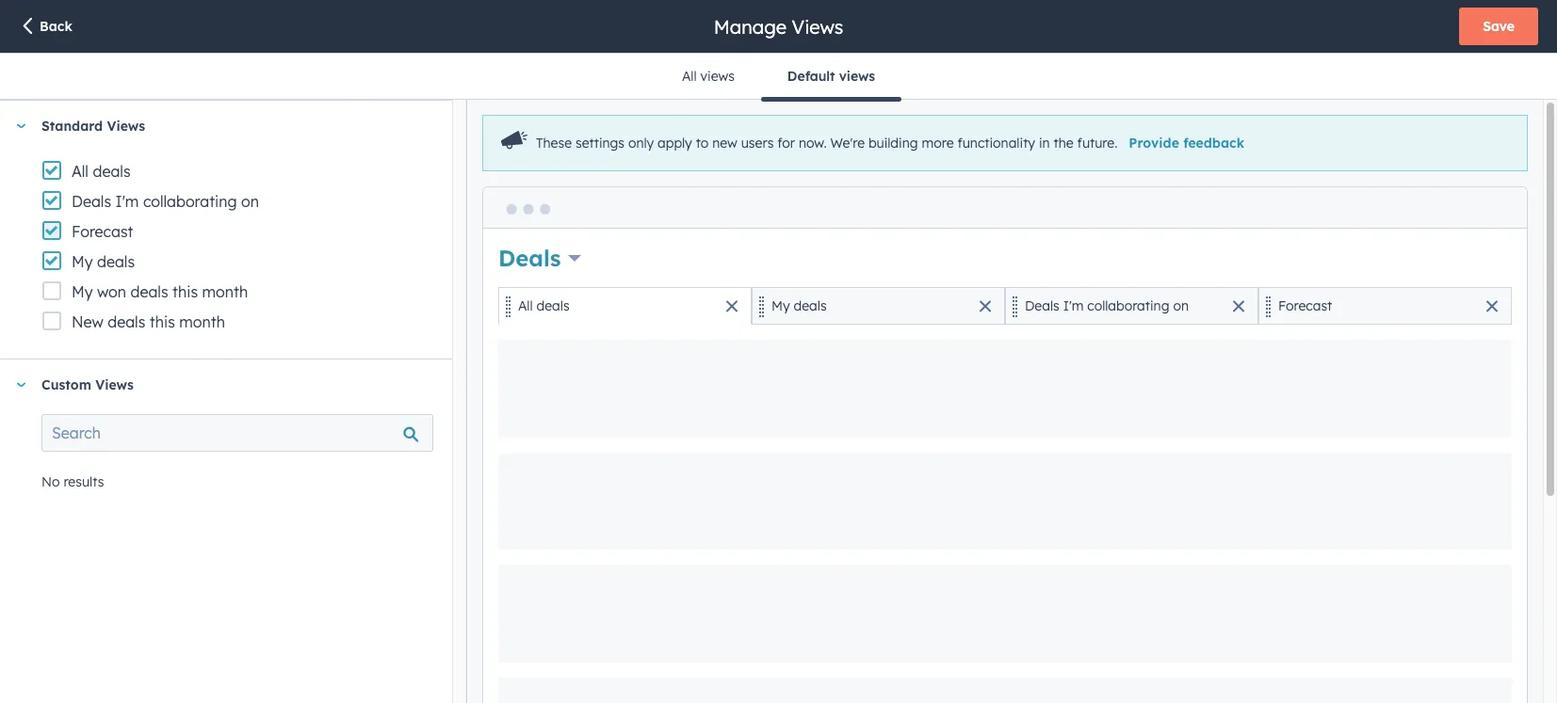 Task type: locate. For each thing, give the bounding box(es) containing it.
0 horizontal spatial deals i'm collaborating on
[[72, 192, 259, 211]]

0 vertical spatial collaborating
[[143, 192, 237, 211]]

1 horizontal spatial all deals
[[518, 298, 570, 315]]

1 vertical spatial deals i'm collaborating on
[[1025, 298, 1189, 315]]

views inside the custom views dropdown button
[[95, 377, 134, 394]]

1 horizontal spatial i'm
[[1063, 298, 1084, 315]]

2 views from the left
[[839, 68, 875, 85]]

no
[[41, 474, 60, 491]]

deals button
[[498, 242, 581, 274]]

back
[[40, 18, 72, 35]]

apply
[[658, 135, 692, 152]]

1 horizontal spatial forecast
[[1278, 298, 1332, 315]]

month down the my won deals this month
[[179, 313, 225, 332]]

won
[[97, 283, 126, 301]]

1 horizontal spatial my deals
[[772, 298, 827, 315]]

0 vertical spatial i'm
[[115, 192, 139, 211]]

on
[[241, 192, 259, 211], [1173, 298, 1189, 315]]

1 vertical spatial views
[[107, 118, 145, 135]]

0 horizontal spatial forecast
[[72, 222, 133, 241]]

deals i'm collaborating on
[[72, 192, 259, 211], [1025, 298, 1189, 315]]

my won deals this month
[[72, 283, 248, 301]]

deals inside button
[[537, 298, 570, 315]]

caret image
[[15, 124, 26, 129], [15, 383, 26, 388]]

1 horizontal spatial on
[[1173, 298, 1189, 315]]

all deals down standard views
[[72, 162, 131, 181]]

all deals inside all deals button
[[518, 298, 570, 315]]

all down standard
[[72, 162, 89, 181]]

2 vertical spatial deals
[[1025, 298, 1060, 315]]

provide
[[1129, 135, 1179, 152]]

back link
[[19, 16, 72, 38]]

deals
[[72, 192, 111, 211], [498, 244, 561, 272], [1025, 298, 1060, 315]]

this down the my won deals this month
[[150, 313, 175, 332]]

caret image for standard
[[15, 124, 26, 129]]

0 vertical spatial on
[[241, 192, 259, 211]]

manage
[[714, 15, 787, 38]]

0 vertical spatial all
[[682, 68, 697, 85]]

1 vertical spatial my deals
[[772, 298, 827, 315]]

month up new deals this month
[[202, 283, 248, 301]]

0 vertical spatial deals
[[72, 192, 111, 211]]

2 caret image from the top
[[15, 383, 26, 388]]

0 horizontal spatial all
[[72, 162, 89, 181]]

this up new deals this month
[[172, 283, 198, 301]]

month
[[202, 283, 248, 301], [179, 313, 225, 332]]

caret image left custom
[[15, 383, 26, 388]]

default views
[[787, 68, 875, 85]]

page section element
[[0, 0, 1557, 53]]

caret image left standard
[[15, 124, 26, 129]]

all inside button
[[682, 68, 697, 85]]

caret image for custom
[[15, 383, 26, 388]]

1 vertical spatial on
[[1173, 298, 1189, 315]]

1 horizontal spatial deals
[[498, 244, 561, 272]]

views
[[700, 68, 735, 85], [839, 68, 875, 85]]

for
[[778, 135, 795, 152]]

in
[[1039, 135, 1050, 152]]

all views
[[682, 68, 735, 85]]

views
[[792, 15, 844, 38], [107, 118, 145, 135], [95, 377, 134, 394]]

views down manage at the top of page
[[700, 68, 735, 85]]

caret image inside the custom views dropdown button
[[15, 383, 26, 388]]

on inside button
[[1173, 298, 1189, 315]]

1 vertical spatial caret image
[[15, 383, 26, 388]]

deals inside popup button
[[498, 244, 561, 272]]

building
[[869, 135, 918, 152]]

1 horizontal spatial collaborating
[[1088, 298, 1170, 315]]

all views button
[[656, 54, 761, 99]]

these
[[536, 135, 572, 152]]

2 vertical spatial views
[[95, 377, 134, 394]]

i'm
[[115, 192, 139, 211], [1063, 298, 1084, 315]]

all down the deals popup button
[[518, 298, 533, 315]]

navigation
[[656, 54, 902, 101]]

1 vertical spatial all
[[72, 162, 89, 181]]

0 horizontal spatial collaborating
[[143, 192, 237, 211]]

all inside button
[[518, 298, 533, 315]]

caret image inside standard views dropdown button
[[15, 124, 26, 129]]

deals i'm collaborating on inside button
[[1025, 298, 1189, 315]]

0 vertical spatial caret image
[[15, 124, 26, 129]]

0 vertical spatial month
[[202, 283, 248, 301]]

collaborating
[[143, 192, 237, 211], [1088, 298, 1170, 315]]

all
[[682, 68, 697, 85], [72, 162, 89, 181], [518, 298, 533, 315]]

now.
[[799, 135, 827, 152]]

1 horizontal spatial all
[[518, 298, 533, 315]]

settings
[[576, 135, 625, 152]]

1 vertical spatial deals
[[498, 244, 561, 272]]

1 caret image from the top
[[15, 124, 26, 129]]

0 vertical spatial views
[[792, 15, 844, 38]]

1 vertical spatial forecast
[[1278, 298, 1332, 315]]

forecast
[[72, 222, 133, 241], [1278, 298, 1332, 315]]

1 horizontal spatial views
[[839, 68, 875, 85]]

all deals down the deals popup button
[[518, 298, 570, 315]]

all deals
[[72, 162, 131, 181], [518, 298, 570, 315]]

custom views
[[41, 377, 134, 394]]

we're
[[831, 135, 865, 152]]

new deals this month
[[72, 313, 225, 332]]

the
[[1054, 135, 1074, 152]]

views inside standard views dropdown button
[[107, 118, 145, 135]]

deals
[[93, 162, 131, 181], [97, 252, 135, 271], [130, 283, 168, 301], [537, 298, 570, 315], [794, 298, 827, 315], [108, 313, 145, 332]]

all up to
[[682, 68, 697, 85]]

my
[[72, 252, 93, 271], [72, 283, 93, 301], [772, 298, 790, 315]]

views up default
[[792, 15, 844, 38]]

standard
[[41, 118, 103, 135]]

0 vertical spatial all deals
[[72, 162, 131, 181]]

views right standard
[[107, 118, 145, 135]]

manage views
[[714, 15, 844, 38]]

views right custom
[[95, 377, 134, 394]]

views inside 'page section' element
[[792, 15, 844, 38]]

2 horizontal spatial all
[[682, 68, 697, 85]]

2 horizontal spatial deals
[[1025, 298, 1060, 315]]

0 horizontal spatial all deals
[[72, 162, 131, 181]]

this
[[172, 283, 198, 301], [150, 313, 175, 332]]

1 vertical spatial collaborating
[[1088, 298, 1170, 315]]

navigation containing all views
[[656, 54, 902, 101]]

2 vertical spatial all
[[518, 298, 533, 315]]

default views button
[[761, 54, 902, 101]]

my deals
[[72, 252, 135, 271], [772, 298, 827, 315]]

views right default
[[839, 68, 875, 85]]

views for custom views
[[95, 377, 134, 394]]

1 horizontal spatial deals i'm collaborating on
[[1025, 298, 1189, 315]]

default
[[787, 68, 835, 85]]

0 horizontal spatial views
[[700, 68, 735, 85]]

1 views from the left
[[700, 68, 735, 85]]

users
[[741, 135, 774, 152]]

0 horizontal spatial my deals
[[72, 252, 135, 271]]

0 vertical spatial forecast
[[72, 222, 133, 241]]

0 horizontal spatial on
[[241, 192, 259, 211]]

1 vertical spatial all deals
[[518, 298, 570, 315]]

1 vertical spatial i'm
[[1063, 298, 1084, 315]]

0 vertical spatial my deals
[[72, 252, 135, 271]]

views for manage views
[[792, 15, 844, 38]]



Task type: describe. For each thing, give the bounding box(es) containing it.
to
[[696, 135, 709, 152]]

these settings only apply to new users for now. we're building more functionality in the future.
[[536, 135, 1118, 152]]

forecast inside button
[[1278, 298, 1332, 315]]

i'm inside button
[[1063, 298, 1084, 315]]

standard views button
[[0, 101, 433, 152]]

only
[[628, 135, 654, 152]]

0 horizontal spatial i'm
[[115, 192, 139, 211]]

0 vertical spatial this
[[172, 283, 198, 301]]

new
[[712, 135, 737, 152]]

provide feedback button
[[1129, 135, 1245, 152]]

views for all views
[[700, 68, 735, 85]]

save button
[[1460, 8, 1539, 45]]

future.
[[1077, 135, 1118, 152]]

views for standard views
[[107, 118, 145, 135]]

results
[[64, 474, 104, 491]]

no results
[[41, 474, 104, 491]]

new
[[72, 313, 103, 332]]

1 vertical spatial month
[[179, 313, 225, 332]]

deals inside button
[[1025, 298, 1060, 315]]

my deals button
[[752, 287, 1005, 325]]

functionality
[[958, 135, 1035, 152]]

my inside my deals button
[[772, 298, 790, 315]]

deals inside button
[[794, 298, 827, 315]]

feedback
[[1183, 135, 1245, 152]]

custom
[[41, 377, 91, 394]]

deals i'm collaborating on button
[[1005, 287, 1259, 325]]

provide feedback
[[1129, 135, 1245, 152]]

custom views button
[[0, 360, 433, 411]]

1 vertical spatial this
[[150, 313, 175, 332]]

collaborating inside button
[[1088, 298, 1170, 315]]

0 horizontal spatial deals
[[72, 192, 111, 211]]

Search search field
[[41, 415, 433, 452]]

more
[[922, 135, 954, 152]]

0 vertical spatial deals i'm collaborating on
[[72, 192, 259, 211]]

forecast button
[[1259, 287, 1512, 325]]

all deals button
[[498, 287, 752, 325]]

my deals inside button
[[772, 298, 827, 315]]

standard views
[[41, 118, 145, 135]]

save
[[1483, 18, 1515, 35]]

views for default views
[[839, 68, 875, 85]]



Task type: vqa. For each thing, say whether or not it's contained in the screenshot.
2nd 0 from left
no



